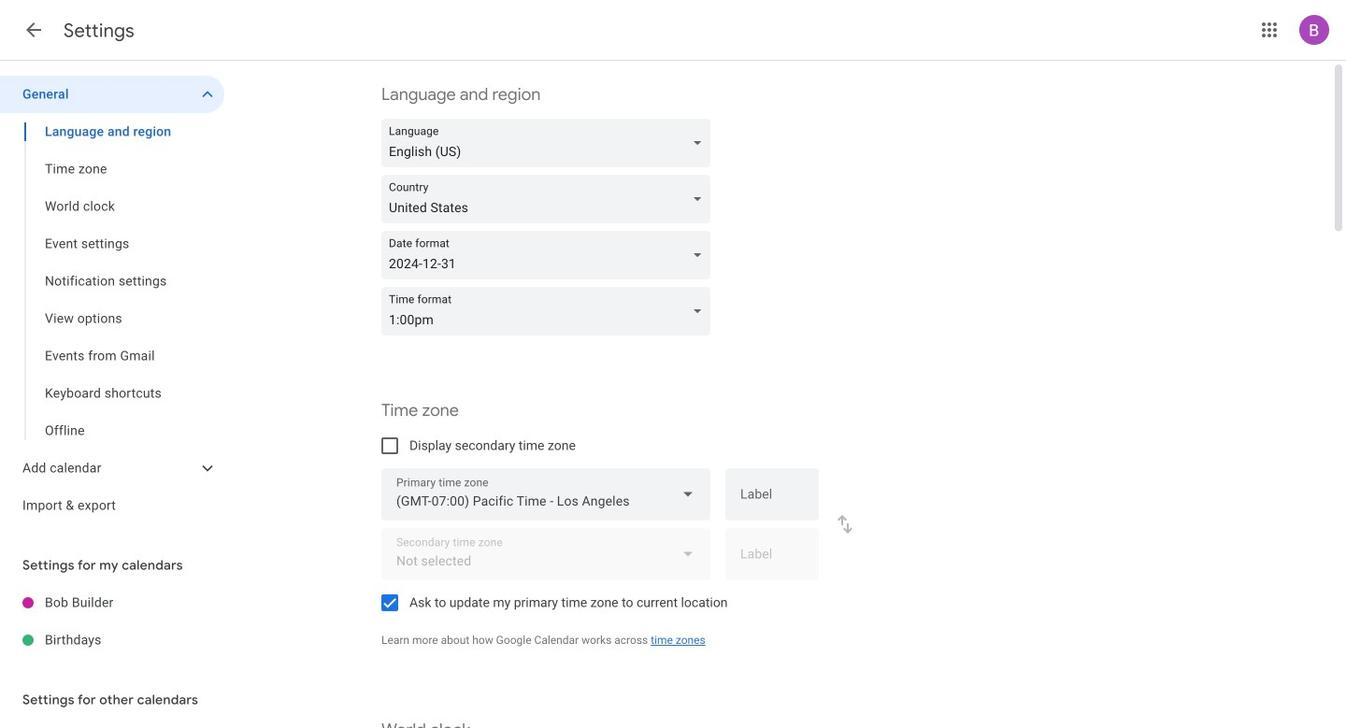 Task type: locate. For each thing, give the bounding box(es) containing it.
1 vertical spatial tree
[[0, 584, 224, 659]]

tree
[[0, 76, 224, 525], [0, 584, 224, 659]]

Label for secondary time zone. text field
[[741, 548, 804, 574]]

Label for primary time zone. text field
[[741, 488, 804, 514]]

None field
[[381, 119, 718, 167], [381, 175, 718, 223], [381, 231, 718, 280], [381, 287, 718, 336], [381, 468, 711, 521], [381, 119, 718, 167], [381, 175, 718, 223], [381, 231, 718, 280], [381, 287, 718, 336], [381, 468, 711, 521]]

0 vertical spatial tree
[[0, 76, 224, 525]]

general tree item
[[0, 76, 224, 113]]

go back image
[[22, 19, 45, 41]]

group
[[0, 113, 224, 450]]

heading
[[64, 19, 134, 43]]



Task type: describe. For each thing, give the bounding box(es) containing it.
birthdays tree item
[[0, 622, 224, 659]]

bob builder tree item
[[0, 584, 224, 622]]

2 tree from the top
[[0, 584, 224, 659]]

1 tree from the top
[[0, 76, 224, 525]]



Task type: vqa. For each thing, say whether or not it's contained in the screenshot.
field
yes



